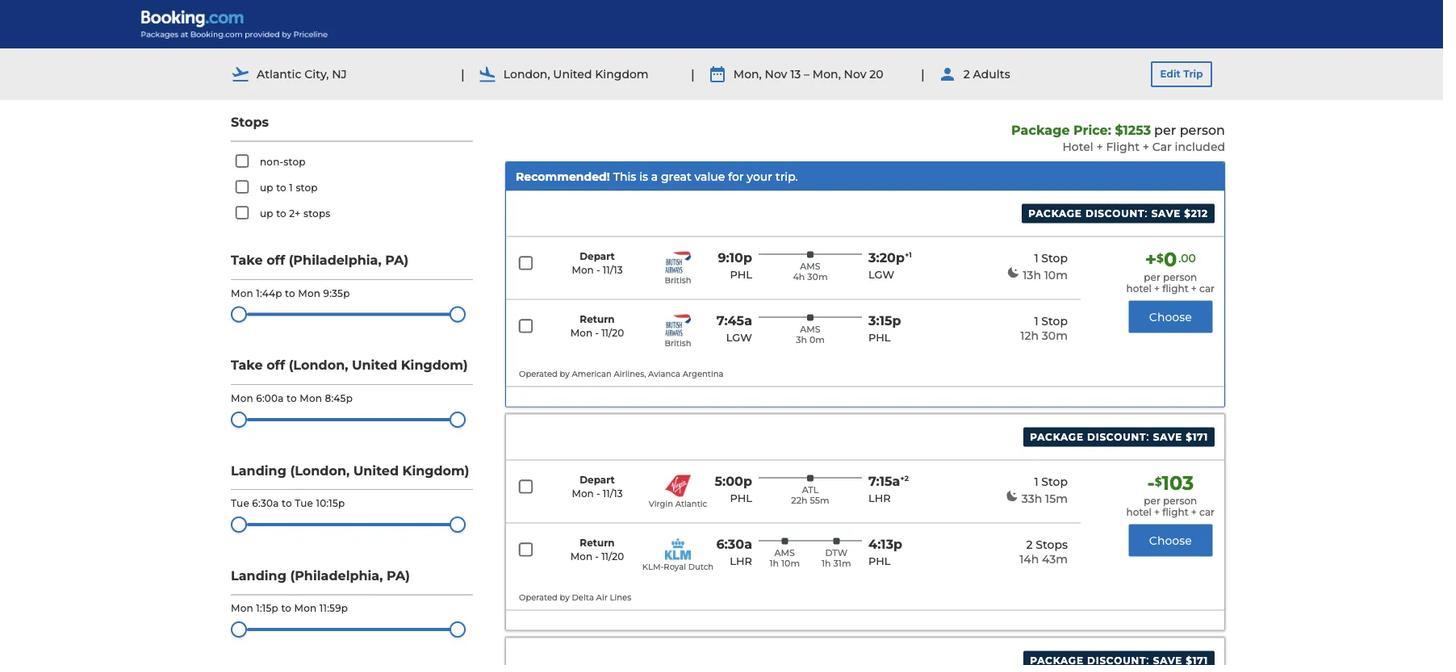 Task type: locate. For each thing, give the bounding box(es) containing it.
up down non-
[[260, 182, 273, 193]]

1 vertical spatial package
[[1030, 432, 1084, 443]]

0 vertical spatial atlantic
[[257, 67, 302, 81]]

2 operated from the top
[[519, 593, 558, 603]]

ams inside ams 3h 0m
[[800, 324, 821, 335]]

1 vertical spatial person
[[1163, 271, 1198, 283]]

1 vertical spatial discount
[[1087, 432, 1147, 443]]

2 11/13 from the top
[[603, 488, 623, 500]]

save inside package discount : save $212
[[1152, 208, 1181, 220]]

0 horizontal spatial nov
[[765, 67, 787, 81]]

package up the "13h 10m"
[[1029, 208, 1082, 220]]

off up '1:44p' on the top left of the page
[[267, 252, 285, 268]]

hotel
[[1127, 283, 1152, 295], [1127, 507, 1152, 518]]

package inside package discount : save $212
[[1029, 208, 1082, 220]]

1 horizontal spatial 10m
[[1044, 268, 1068, 282]]

1 vertical spatial operated
[[519, 593, 558, 603]]

depart mon - 11/13
[[572, 251, 623, 276], [572, 474, 623, 500]]

person inside package price: $ 1253 per person hotel + flight + car included
[[1180, 122, 1226, 138]]

1 depart from the top
[[580, 251, 615, 262]]

return mon - 11/20 for -
[[571, 537, 624, 563]]

1 horizontal spatial stops
[[1036, 538, 1068, 551]]

value
[[695, 170, 725, 183]]

0 horizontal spatial 30m
[[808, 271, 828, 282]]

1 vertical spatial save
[[1153, 432, 1183, 443]]

30m
[[808, 271, 828, 282], [1042, 329, 1068, 342]]

atlantic
[[257, 67, 302, 81], [675, 499, 707, 509]]

1 vertical spatial up
[[260, 207, 273, 219]]

6:30a left ams 1h 10m
[[716, 537, 752, 552]]

discount inside package discount : save $171
[[1087, 432, 1147, 443]]

10m right 13h in the top of the page
[[1044, 268, 1068, 282]]

1 horizontal spatial atlantic
[[675, 499, 707, 509]]

1 vertical spatial british airways logo image
[[665, 315, 691, 336]]

2 1h from the left
[[822, 558, 831, 569]]

1 | from the left
[[461, 66, 465, 82]]

off for (philadelphia,
[[267, 252, 285, 268]]

kingdom) down take off (london, united kingdom), latest time slider
[[403, 462, 470, 478]]

operated left the american at the bottom of page
[[519, 369, 558, 379]]

tue up landing (london, united kingdom), earliest time slider
[[231, 497, 249, 509]]

kingdom) down the take off (philadelphia, pa), latest time slider
[[401, 357, 468, 373]]

return up air
[[580, 537, 615, 549]]

| right 20
[[921, 66, 925, 82]]

british up avianca
[[665, 339, 692, 348]]

trip.
[[776, 170, 798, 183]]

british airways logo image up avianca
[[665, 315, 691, 336]]

stops up 43m
[[1036, 538, 1068, 551]]

10:15p
[[316, 497, 345, 509]]

0 vertical spatial return
[[580, 314, 615, 325]]

0 vertical spatial return mon - 11/20
[[571, 314, 624, 339]]

stop inside 1 stop 12h 30m
[[1042, 314, 1068, 328]]

stop
[[284, 156, 306, 167], [296, 182, 318, 193], [1042, 251, 1068, 265], [1042, 314, 1068, 328], [1042, 475, 1068, 489]]

choose down - $ 103 per person hotel + flight + car
[[1150, 534, 1192, 547]]

1 stop 12h 30m
[[1021, 314, 1068, 342]]

0 vertical spatial by
[[560, 369, 570, 379]]

edit
[[1161, 68, 1181, 80]]

adults
[[973, 67, 1011, 81]]

1 flight from the top
[[1163, 283, 1189, 295]]

operated by american airlines, avianca argentina
[[519, 369, 724, 379]]

| for 2 adults
[[921, 66, 925, 82]]

1h right 6:30a lhr
[[770, 558, 779, 569]]

operated for +
[[519, 369, 558, 379]]

ams 1h 10m
[[770, 547, 800, 569]]

12h
[[1021, 329, 1039, 342]]

discount up - $ 103 per person hotel + flight + car
[[1087, 432, 1147, 443]]

3:20p +1
[[869, 250, 912, 266]]

1h inside ams 1h 10m
[[770, 558, 779, 569]]

1 vertical spatial (philadelphia,
[[290, 568, 383, 583]]

klm-royal dutch airlines logo image
[[665, 538, 691, 560]]

save
[[1152, 208, 1181, 220], [1153, 432, 1183, 443]]

ams down '4h'
[[800, 324, 821, 335]]

british left "9:10p phl"
[[665, 276, 692, 285]]

0 horizontal spatial stops
[[304, 207, 331, 219]]

10m left dtw 1h 31m
[[782, 558, 800, 569]]

3:15p phl
[[869, 313, 901, 344]]

hotel down package discount : save $212
[[1127, 283, 1152, 295]]

1 off from the top
[[267, 252, 285, 268]]

0 vertical spatial depart mon - 11/13
[[572, 251, 623, 276]]

(london, up 8:45p
[[289, 357, 348, 373]]

this
[[613, 170, 637, 183]]

1 take from the top
[[231, 252, 263, 268]]

2 british airways logo image from the top
[[665, 315, 691, 336]]

9:35p
[[323, 287, 350, 299]]

0 horizontal spatial |
[[461, 66, 465, 82]]

2 choose from the top
[[1150, 534, 1192, 547]]

landing up the tue 6:30a to tue 10:15p
[[231, 462, 287, 478]]

stop down the "13h 10m"
[[1042, 314, 1068, 328]]

to for landing (london, united kingdom)
[[282, 497, 292, 509]]

phl down 9:10p at the top
[[730, 269, 752, 281]]

virgin
[[649, 499, 673, 509]]

2+
[[289, 207, 301, 219]]

$ inside + $ 0 . 00 per person hotel + flight + car
[[1157, 251, 1164, 265]]

0 horizontal spatial 10m
[[782, 558, 800, 569]]

to down non-stop
[[276, 182, 287, 193]]

return mon - 11/20 up air
[[571, 537, 624, 563]]

$212
[[1185, 208, 1209, 220]]

2 11/20 from the top
[[602, 551, 624, 563]]

ams inside ams 4h 30m
[[800, 261, 821, 272]]

phl down 3:15p
[[869, 331, 891, 344]]

edit trip
[[1161, 68, 1203, 80]]

1 return mon - 11/20 from the top
[[571, 314, 624, 339]]

(philadelphia, up "9:35p"
[[289, 252, 382, 268]]

landing for landing (london, united kingdom)
[[231, 462, 287, 478]]

return mon - 11/20
[[571, 314, 624, 339], [571, 537, 624, 563]]

1 vertical spatial take
[[231, 357, 263, 373]]

0 horizontal spatial lhr
[[730, 555, 752, 568]]

car
[[1153, 140, 1172, 154]]

1 vertical spatial 30m
[[1042, 329, 1068, 342]]

2 choose button from the top
[[1129, 524, 1213, 557]]

1 hotel from the top
[[1127, 283, 1152, 295]]

phl down the 4:13p
[[869, 555, 891, 568]]

take off (london, united kingdom), earliest time slider
[[231, 412, 247, 428]]

1 vertical spatial hotel
[[1127, 507, 1152, 518]]

operated for -
[[519, 593, 558, 603]]

british airways logo image
[[665, 252, 691, 273], [665, 315, 691, 336]]

1 vertical spatial off
[[267, 357, 285, 373]]

take up '1:44p' on the top left of the page
[[231, 252, 263, 268]]

save inside package discount : save $171
[[1153, 432, 1183, 443]]

$ for +
[[1157, 251, 1164, 265]]

$ inside - $ 103 per person hotel + flight + car
[[1155, 475, 1162, 489]]

royal
[[664, 562, 686, 572]]

0 vertical spatial pa)
[[385, 252, 409, 268]]

mon, right – in the right top of the page
[[813, 67, 841, 81]]

to for take off (london, united kingdom)
[[287, 392, 297, 404]]

price:
[[1074, 122, 1112, 138]]

1 up 12h
[[1035, 314, 1039, 328]]

11/13 for -
[[603, 488, 623, 500]]

- for 7:45a
[[595, 327, 599, 339]]

0 vertical spatial 10m
[[1044, 268, 1068, 282]]

hotel inside + $ 0 . 00 per person hotel + flight + car
[[1127, 283, 1152, 295]]

2 off from the top
[[267, 357, 285, 373]]

virgin atlantic logo image
[[665, 475, 691, 497]]

return mon - 11/20 up the american at the bottom of page
[[571, 314, 624, 339]]

to left 10:15p
[[282, 497, 292, 509]]

(philadelphia,
[[289, 252, 382, 268], [290, 568, 383, 583]]

1 11/20 from the top
[[602, 327, 624, 339]]

1 vertical spatial choose button
[[1129, 524, 1213, 557]]

0 vertical spatial ams
[[800, 261, 821, 272]]

discount for -
[[1087, 432, 1147, 443]]

1 horizontal spatial 1h
[[822, 558, 831, 569]]

atlantic down virgin atlantic logo
[[675, 499, 707, 509]]

stop up the "13h 10m"
[[1042, 251, 1068, 265]]

0 horizontal spatial tue
[[231, 497, 249, 509]]

0 vertical spatial hotel
[[1127, 283, 1152, 295]]

11/20 for +
[[602, 327, 624, 339]]

0 vertical spatial take
[[231, 252, 263, 268]]

booking.com packages image
[[140, 10, 329, 39]]

off up 6:00a
[[267, 357, 285, 373]]

nov left 20
[[844, 67, 867, 81]]

6:30a left 10:15p
[[252, 497, 279, 509]]

mon,
[[734, 67, 762, 81], [813, 67, 841, 81]]

1 landing from the top
[[231, 462, 287, 478]]

+ $ 0 . 00 per person hotel + flight + car
[[1127, 248, 1215, 295]]

recommended! this is a great value for your trip.
[[516, 170, 798, 183]]

save for 103
[[1153, 432, 1183, 443]]

1 stop up 15m
[[1035, 475, 1068, 489]]

0 horizontal spatial 6:30a
[[252, 497, 279, 509]]

discount
[[1086, 208, 1145, 220], [1087, 432, 1147, 443]]

1 1h from the left
[[770, 558, 779, 569]]

–
[[804, 67, 810, 81]]

landing (philadelphia, pa), latest time slider
[[450, 622, 466, 638]]

0 vertical spatial lgw
[[869, 269, 895, 281]]

discount inside package discount : save $212
[[1086, 208, 1145, 220]]

person inside - $ 103 per person hotel + flight + car
[[1163, 495, 1198, 507]]

lgw down 3:20p
[[869, 269, 895, 281]]

$ down package discount : save $171
[[1155, 475, 1162, 489]]

great
[[661, 170, 692, 183]]

choose down + $ 0 . 00 per person hotel + flight + car
[[1150, 310, 1192, 324]]

6:00a
[[256, 392, 284, 404]]

6:30a
[[252, 497, 279, 509], [716, 537, 752, 552]]

1h
[[770, 558, 779, 569], [822, 558, 831, 569]]

2 vertical spatial person
[[1163, 495, 1198, 507]]

lhr right dutch
[[730, 555, 752, 568]]

car down $171 in the bottom right of the page
[[1200, 507, 1215, 518]]

0 vertical spatial 11/13
[[603, 264, 623, 276]]

: left $212
[[1145, 206, 1148, 220]]

1 horizontal spatial 6:30a
[[716, 537, 752, 552]]

2 left adults
[[964, 67, 970, 81]]

1 choose from the top
[[1150, 310, 1192, 324]]

1h for ams
[[770, 558, 779, 569]]

1 up from the top
[[260, 182, 273, 193]]

operated
[[519, 369, 558, 379], [519, 593, 558, 603]]

2 depart mon - 11/13 from the top
[[572, 474, 623, 500]]

up left 2+
[[260, 207, 273, 219]]

1 vertical spatial landing
[[231, 568, 287, 583]]

british
[[665, 276, 692, 285], [665, 339, 692, 348]]

1 vertical spatial 6:30a
[[716, 537, 752, 552]]

choose button down - $ 103 per person hotel + flight + car
[[1129, 524, 1213, 557]]

phl inside 5:00p phl
[[730, 492, 752, 505]]

1 horizontal spatial nov
[[844, 67, 867, 81]]

package up 15m
[[1030, 432, 1084, 443]]

1 nov from the left
[[765, 67, 787, 81]]

0m
[[810, 334, 825, 345]]

$
[[1115, 122, 1123, 138], [1157, 251, 1164, 265], [1155, 475, 1162, 489]]

by
[[560, 369, 570, 379], [560, 593, 570, 603]]

1 stop up the "13h 10m"
[[1035, 251, 1068, 265]]

1253
[[1123, 122, 1151, 138]]

package for -
[[1030, 432, 1084, 443]]

phl inside 4:13p phl
[[869, 555, 891, 568]]

take off (philadelphia, pa), latest time slider
[[450, 306, 466, 323]]

2 vertical spatial ams
[[775, 547, 795, 558]]

1 vertical spatial return
[[580, 537, 615, 549]]

1 vertical spatial 11/13
[[603, 488, 623, 500]]

0 vertical spatial 2
[[964, 67, 970, 81]]

2 depart from the top
[[580, 474, 615, 486]]

2 return from the top
[[580, 537, 615, 549]]

20
[[870, 67, 884, 81]]

1 vertical spatial ams
[[800, 324, 821, 335]]

per left 0
[[1144, 271, 1161, 283]]

package for +
[[1029, 208, 1082, 220]]

2 horizontal spatial |
[[921, 66, 925, 82]]

30m right '4h'
[[808, 271, 828, 282]]

person
[[1180, 122, 1226, 138], [1163, 271, 1198, 283], [1163, 495, 1198, 507]]

a
[[651, 170, 658, 183]]

lhr down 7:15a
[[869, 492, 891, 505]]

british airways logo image for 9:10p
[[665, 252, 691, 273]]

2 1 stop from the top
[[1035, 475, 1068, 489]]

return mon - 11/20 for +
[[571, 314, 624, 339]]

save left $212
[[1152, 208, 1181, 220]]

0 vertical spatial 1 stop
[[1035, 251, 1068, 265]]

british airways logo image for 7:45a
[[665, 315, 691, 336]]

take off (philadelphia, pa)
[[231, 252, 409, 268]]

2 hotel from the top
[[1127, 507, 1152, 518]]

(london, up 10:15p
[[290, 462, 350, 478]]

1 depart mon - 11/13 from the top
[[572, 251, 623, 276]]

30m right 12h
[[1042, 329, 1068, 342]]

ams 4h 30m
[[793, 261, 828, 282]]

11/13
[[603, 264, 623, 276], [603, 488, 623, 500]]

1 1 stop from the top
[[1035, 251, 1068, 265]]

1 vertical spatial depart
[[580, 474, 615, 486]]

1 vertical spatial flight
[[1163, 507, 1189, 518]]

1 horizontal spatial lhr
[[869, 492, 891, 505]]

to left 2+
[[276, 207, 287, 219]]

mon, nov 13 – mon, nov 20
[[734, 67, 884, 81]]

0 vertical spatial per
[[1155, 122, 1177, 138]]

car inside + $ 0 . 00 per person hotel + flight + car
[[1200, 283, 1215, 295]]

1 up "33h" on the bottom right of the page
[[1035, 475, 1039, 489]]

by left the american at the bottom of page
[[560, 369, 570, 379]]

1 vertical spatial kingdom)
[[403, 462, 470, 478]]

0 horizontal spatial lgw
[[726, 331, 752, 344]]

stops
[[304, 207, 331, 219], [1036, 538, 1068, 551]]

| left the london,
[[461, 66, 465, 82]]

1h for dtw
[[822, 558, 831, 569]]

phl for 4:13p
[[869, 555, 891, 568]]

return up the american at the bottom of page
[[580, 314, 615, 325]]

1 vertical spatial lhr
[[730, 555, 752, 568]]

landing up "1:15p"
[[231, 568, 287, 583]]

1 vertical spatial pa)
[[387, 568, 410, 583]]

0 vertical spatial up
[[260, 182, 273, 193]]

phl for 5:00p
[[730, 492, 752, 505]]

8:45p
[[325, 392, 353, 404]]

1 return from the top
[[580, 314, 615, 325]]

+
[[1097, 140, 1103, 154], [1143, 140, 1150, 154], [1145, 248, 1157, 271], [1155, 283, 1160, 295], [1192, 283, 1197, 295], [1155, 507, 1160, 518], [1192, 507, 1197, 518]]

by for +
[[560, 369, 570, 379]]

operated left delta
[[519, 593, 558, 603]]

person up "included"
[[1180, 122, 1226, 138]]

flight down 103
[[1163, 507, 1189, 518]]

1 vertical spatial british
[[665, 339, 692, 348]]

save for 0
[[1152, 208, 1181, 220]]

per inside package price: $ 1253 per person hotel + flight + car included
[[1155, 122, 1177, 138]]

by left delta
[[560, 593, 570, 603]]

flight down 0
[[1163, 283, 1189, 295]]

take off (london, united kingdom), latest time slider
[[450, 412, 466, 428]]

british airways logo image left "9:10p phl"
[[665, 252, 691, 273]]

mon
[[572, 264, 594, 276], [231, 287, 253, 299], [298, 287, 321, 299], [571, 327, 593, 339], [231, 392, 253, 404], [300, 392, 322, 404], [572, 488, 594, 500], [571, 551, 593, 563], [231, 603, 253, 614], [294, 603, 317, 614]]

per
[[1155, 122, 1177, 138], [1144, 271, 1161, 283], [1144, 495, 1161, 507]]

2 up from the top
[[260, 207, 273, 219]]

7:45a
[[717, 313, 752, 329]]

person down $171 in the bottom right of the page
[[1163, 495, 1198, 507]]

discount down flight
[[1086, 208, 1145, 220]]

tue left 10:15p
[[295, 497, 313, 509]]

package price: $ 1253 per person hotel + flight + car included
[[1012, 122, 1226, 154]]

1 horizontal spatial 2
[[1027, 538, 1033, 551]]

phl inside 3:15p phl
[[869, 331, 891, 344]]

stops right 2+
[[304, 207, 331, 219]]

1 british airways logo image from the top
[[665, 252, 691, 273]]

0 vertical spatial 11/20
[[602, 327, 624, 339]]

1 vertical spatial :
[[1147, 430, 1150, 444]]

ams right 6:30a lhr
[[775, 547, 795, 558]]

1 vertical spatial 10m
[[782, 558, 800, 569]]

: for -
[[1147, 430, 1150, 444]]

1 car from the top
[[1200, 283, 1215, 295]]

2 car from the top
[[1200, 507, 1215, 518]]

1 vertical spatial $
[[1157, 251, 1164, 265]]

to right 6:00a
[[287, 392, 297, 404]]

1 horizontal spatial 30m
[[1042, 329, 1068, 342]]

off
[[267, 252, 285, 268], [267, 357, 285, 373]]

0 vertical spatial discount
[[1086, 208, 1145, 220]]

mon, left the 13
[[734, 67, 762, 81]]

1h left 31m
[[822, 558, 831, 569]]

landing (philadelphia, pa), earliest time slider
[[231, 622, 247, 638]]

0 horizontal spatial atlantic
[[257, 67, 302, 81]]

to right "1:15p"
[[281, 603, 292, 614]]

1 horizontal spatial |
[[691, 66, 695, 82]]

00
[[1181, 251, 1196, 265]]

choose button down + $ 0 . 00 per person hotel + flight + car
[[1129, 301, 1213, 333]]

2 landing from the top
[[231, 568, 287, 583]]

2 flight from the top
[[1163, 507, 1189, 518]]

14h
[[1020, 552, 1039, 566]]

1 vertical spatial stops
[[1036, 538, 1068, 551]]

1 by from the top
[[560, 369, 570, 379]]

for
[[728, 170, 744, 183]]

stops
[[231, 114, 269, 130]]

nov left the 13
[[765, 67, 787, 81]]

11/20 left klm-
[[602, 551, 624, 563]]

ams for 7:45a
[[800, 324, 821, 335]]

per left 103
[[1144, 495, 1161, 507]]

0 vertical spatial $
[[1115, 122, 1123, 138]]

0 vertical spatial depart
[[580, 251, 615, 262]]

1 horizontal spatial mon,
[[813, 67, 841, 81]]

0 vertical spatial landing
[[231, 462, 287, 478]]

0 vertical spatial flight
[[1163, 283, 1189, 295]]

0 horizontal spatial mon,
[[734, 67, 762, 81]]

2 vertical spatial per
[[1144, 495, 1161, 507]]

2 return mon - 11/20 from the top
[[571, 537, 624, 563]]

0 horizontal spatial 2
[[964, 67, 970, 81]]

pa)
[[385, 252, 409, 268], [387, 568, 410, 583]]

person down .
[[1163, 271, 1198, 283]]

1 choose button from the top
[[1129, 301, 1213, 333]]

choose button
[[1129, 301, 1213, 333], [1129, 524, 1213, 557]]

13
[[791, 67, 801, 81]]

0
[[1164, 248, 1177, 271]]

1 11/13 from the top
[[603, 264, 623, 276]]

atlantic left city,
[[257, 67, 302, 81]]

2 tue from the left
[[295, 497, 313, 509]]

up to 1 stop
[[260, 182, 318, 193]]

1 british from the top
[[665, 276, 692, 285]]

$ inside package price: $ 1253 per person hotel + flight + car included
[[1115, 122, 1123, 138]]

$ up flight
[[1115, 122, 1123, 138]]

0 horizontal spatial 1h
[[770, 558, 779, 569]]

1 vertical spatial per
[[1144, 271, 1161, 283]]

$ left .
[[1157, 251, 1164, 265]]

1 vertical spatial depart mon - 11/13
[[572, 474, 623, 500]]

return
[[580, 314, 615, 325], [580, 537, 615, 549]]

nov
[[765, 67, 787, 81], [844, 67, 867, 81]]

11/20 for -
[[602, 551, 624, 563]]

car
[[1200, 283, 1215, 295], [1200, 507, 1215, 518]]

(philadelphia, up 11:59p on the bottom of the page
[[290, 568, 383, 583]]

take for take off (philadelphia, pa)
[[231, 252, 263, 268]]

1 vertical spatial lgw
[[726, 331, 752, 344]]

phl down 5:00p
[[730, 492, 752, 505]]

1:44p
[[256, 287, 282, 299]]

0 vertical spatial package
[[1029, 208, 1082, 220]]

hotel inside - $ 103 per person hotel + flight + car
[[1127, 507, 1152, 518]]

1 vertical spatial by
[[560, 593, 570, 603]]

to right '1:44p' on the top left of the page
[[285, 287, 295, 299]]

phl inside "9:10p phl"
[[730, 269, 752, 281]]

lgw down 7:45a
[[726, 331, 752, 344]]

choose for 0
[[1150, 310, 1192, 324]]

0 vertical spatial off
[[267, 252, 285, 268]]

0 vertical spatial choose button
[[1129, 301, 1213, 333]]

1
[[289, 182, 293, 193], [1035, 251, 1039, 265], [1035, 314, 1039, 328], [1035, 475, 1039, 489]]

1 mon, from the left
[[734, 67, 762, 81]]

2 vertical spatial $
[[1155, 475, 1162, 489]]

package inside package discount : save $171
[[1030, 432, 1084, 443]]

1 horizontal spatial tue
[[295, 497, 313, 509]]

2 inside 2 stops 14h 43m
[[1027, 538, 1033, 551]]

1 operated from the top
[[519, 369, 558, 379]]

save left $171 in the bottom right of the page
[[1153, 432, 1183, 443]]

2 take from the top
[[231, 357, 263, 373]]

choose button for 0
[[1129, 301, 1213, 333]]

1 stop for -
[[1035, 475, 1068, 489]]

0 vertical spatial 30m
[[808, 271, 828, 282]]

landing (philadelphia, pa)
[[231, 568, 410, 583]]

car down $212
[[1200, 283, 1215, 295]]

: left $171 in the bottom right of the page
[[1147, 430, 1150, 444]]

0 vertical spatial choose
[[1150, 310, 1192, 324]]

0 vertical spatial :
[[1145, 206, 1148, 220]]

3:20p
[[869, 250, 905, 266]]

2 by from the top
[[560, 593, 570, 603]]

1 vertical spatial 2
[[1027, 538, 1033, 551]]

up for up to 1 stop
[[260, 182, 273, 193]]

0 vertical spatial person
[[1180, 122, 1226, 138]]

1h inside dtw 1h 31m
[[822, 558, 831, 569]]

2 british from the top
[[665, 339, 692, 348]]

0 vertical spatial car
[[1200, 283, 1215, 295]]

3 | from the left
[[921, 66, 925, 82]]

2 | from the left
[[691, 66, 695, 82]]

by for -
[[560, 593, 570, 603]]

flight inside - $ 103 per person hotel + flight + car
[[1163, 507, 1189, 518]]

hotel down package discount : save $171
[[1127, 507, 1152, 518]]



Task type: vqa. For each thing, say whether or not it's contained in the screenshot.
the hotel in the + $ 0 . 00 per person hotel + flight + car
yes



Task type: describe. For each thing, give the bounding box(es) containing it.
discount for +
[[1086, 208, 1145, 220]]

1 inside 1 stop 12h 30m
[[1035, 314, 1039, 328]]

is
[[640, 170, 648, 183]]

0 vertical spatial kingdom)
[[401, 357, 468, 373]]

stop up up to 2+ stops
[[296, 182, 318, 193]]

2 for adults
[[964, 67, 970, 81]]

+2
[[901, 475, 909, 483]]

$ for -
[[1155, 475, 1162, 489]]

lhr inside 6:30a lhr
[[730, 555, 752, 568]]

55m
[[810, 495, 830, 506]]

1 horizontal spatial lgw
[[869, 269, 895, 281]]

phl for 3:15p
[[869, 331, 891, 344]]

take off (london, united kingdom)
[[231, 357, 468, 373]]

31m
[[834, 558, 851, 569]]

0 vertical spatial lhr
[[869, 492, 891, 505]]

0 vertical spatial (philadelphia,
[[289, 252, 382, 268]]

9:10p phl
[[718, 250, 752, 281]]

7:15a +2
[[869, 474, 909, 489]]

your
[[747, 170, 773, 183]]

off for (london,
[[267, 357, 285, 373]]

5:00p phl
[[715, 474, 752, 505]]

1:15p
[[256, 603, 279, 614]]

2 vertical spatial united
[[353, 462, 399, 478]]

4:13p phl
[[869, 537, 903, 568]]

city,
[[305, 67, 329, 81]]

- for 6:30a
[[595, 551, 599, 563]]

up for up to 2+ stops
[[260, 207, 273, 219]]

1 up 2+
[[289, 182, 293, 193]]

airlines,
[[614, 369, 646, 379]]

to for landing (philadelphia, pa)
[[281, 603, 292, 614]]

dutch
[[688, 562, 714, 572]]

ams for 9:10p
[[800, 261, 821, 272]]

dtw 1h 31m
[[822, 547, 851, 569]]

5:00p
[[715, 474, 752, 489]]

car inside - $ 103 per person hotel + flight + car
[[1200, 507, 1215, 518]]

dtw
[[825, 547, 848, 558]]

trip
[[1184, 68, 1203, 80]]

included
[[1175, 140, 1226, 154]]

british for 7:45a
[[665, 339, 692, 348]]

- for 9:10p
[[597, 264, 600, 276]]

11/13 for +
[[603, 264, 623, 276]]

- inside - $ 103 per person hotel + flight + car
[[1148, 472, 1155, 495]]

nj
[[332, 67, 347, 81]]

mon 6:00a to mon 8:45p
[[231, 392, 353, 404]]

atlantic city, nj
[[257, 67, 347, 81]]

13h 10m
[[1023, 268, 1068, 282]]

22h
[[791, 495, 808, 506]]

delta
[[572, 593, 594, 603]]

0 vertical spatial 6:30a
[[252, 497, 279, 509]]

0 vertical spatial stops
[[304, 207, 331, 219]]

virgin atlantic
[[649, 499, 707, 509]]

ams 3h 0m
[[796, 324, 825, 345]]

30m inside 1 stop 12h 30m
[[1042, 329, 1068, 342]]

up to 2+ stops
[[260, 207, 331, 219]]

15m
[[1046, 492, 1068, 505]]

return for -
[[580, 537, 615, 549]]

30m inside ams 4h 30m
[[808, 271, 828, 282]]

.
[[1179, 251, 1181, 265]]

stop up 15m
[[1042, 475, 1068, 489]]

phl for 9:10p
[[730, 269, 752, 281]]

1 up 13h in the top of the page
[[1035, 251, 1039, 265]]

kingdom
[[595, 67, 649, 81]]

1 tue from the left
[[231, 497, 249, 509]]

33h 15m
[[1022, 492, 1068, 505]]

3:15p
[[869, 313, 901, 329]]

landing for landing (philadelphia, pa)
[[231, 568, 287, 583]]

7:45a lgw
[[717, 313, 752, 344]]

landing (london, united kingdom), earliest time slider
[[231, 517, 247, 533]]

american
[[572, 369, 612, 379]]

3h
[[796, 334, 807, 345]]

atl 22h 55m
[[791, 484, 830, 506]]

take for take off (london, united kingdom)
[[231, 357, 263, 373]]

depart mon - 11/13 for +
[[572, 251, 623, 276]]

103
[[1162, 472, 1194, 495]]

package discount : save $212
[[1029, 206, 1209, 220]]

air
[[596, 593, 608, 603]]

43m
[[1042, 552, 1068, 566]]

depart for -
[[580, 474, 615, 486]]

4h
[[793, 271, 805, 282]]

avianca
[[648, 369, 681, 379]]

operated by delta air lines
[[519, 593, 631, 603]]

13h
[[1023, 268, 1041, 282]]

landing (london, united kingdom), latest time slider
[[450, 517, 466, 533]]

person inside + $ 0 . 00 per person hotel + flight + car
[[1163, 271, 1198, 283]]

tue 6:30a to tue 10:15p
[[231, 497, 345, 509]]

per inside + $ 0 . 00 per person hotel + flight + car
[[1144, 271, 1161, 283]]

atl
[[802, 484, 819, 495]]

choose for 103
[[1150, 534, 1192, 547]]

7:15a
[[869, 474, 901, 489]]

33h
[[1022, 492, 1042, 505]]

0 vertical spatial united
[[553, 67, 592, 81]]

depart for +
[[580, 251, 615, 262]]

return for +
[[580, 314, 615, 325]]

per inside - $ 103 per person hotel + flight + car
[[1144, 495, 1161, 507]]

landing (london, united kingdom)
[[231, 462, 470, 478]]

9:10p
[[718, 250, 752, 266]]

10m inside ams 1h 10m
[[782, 558, 800, 569]]

depart mon - 11/13 for -
[[572, 474, 623, 500]]

flight inside + $ 0 . 00 per person hotel + flight + car
[[1163, 283, 1189, 295]]

4:13p
[[869, 537, 903, 552]]

flight
[[1106, 140, 1140, 154]]

recommended!
[[516, 170, 610, 183]]

london,
[[504, 67, 550, 81]]

1 stop for +
[[1035, 251, 1068, 265]]

klm-royal dutch
[[643, 562, 714, 572]]

- for 5:00p
[[597, 488, 600, 500]]

2 for stops
[[1027, 538, 1033, 551]]

6:30a lhr
[[716, 537, 752, 568]]

: for +
[[1145, 206, 1148, 220]]

stop up up to 1 stop
[[284, 156, 306, 167]]

0 vertical spatial (london,
[[289, 357, 348, 373]]

lgw inside 7:45a lgw
[[726, 331, 752, 344]]

choose button for 103
[[1129, 524, 1213, 557]]

ams inside ams 1h 10m
[[775, 547, 795, 558]]

edit trip button
[[1151, 61, 1213, 87]]

non-
[[260, 156, 284, 167]]

1 vertical spatial united
[[352, 357, 397, 373]]

| for london, united kingdom
[[461, 66, 465, 82]]

package
[[1012, 122, 1070, 138]]

mon 1:15p to mon 11:59p
[[231, 603, 348, 614]]

| for mon, nov 13 – mon, nov 20
[[691, 66, 695, 82]]

2 nov from the left
[[844, 67, 867, 81]]

11:59p
[[320, 603, 348, 614]]

1 vertical spatial (london,
[[290, 462, 350, 478]]

take off (philadelphia, pa), earliest time slider
[[231, 306, 247, 323]]

non-stop
[[260, 156, 306, 167]]

stops inside 2 stops 14h 43m
[[1036, 538, 1068, 551]]

to for take off (philadelphia, pa)
[[285, 287, 295, 299]]

+1
[[905, 251, 912, 260]]

$171
[[1186, 432, 1209, 443]]

british for 9:10p
[[665, 276, 692, 285]]

2 adults
[[964, 67, 1011, 81]]

mon 1:44p to mon 9:35p
[[231, 287, 350, 299]]

2 mon, from the left
[[813, 67, 841, 81]]



